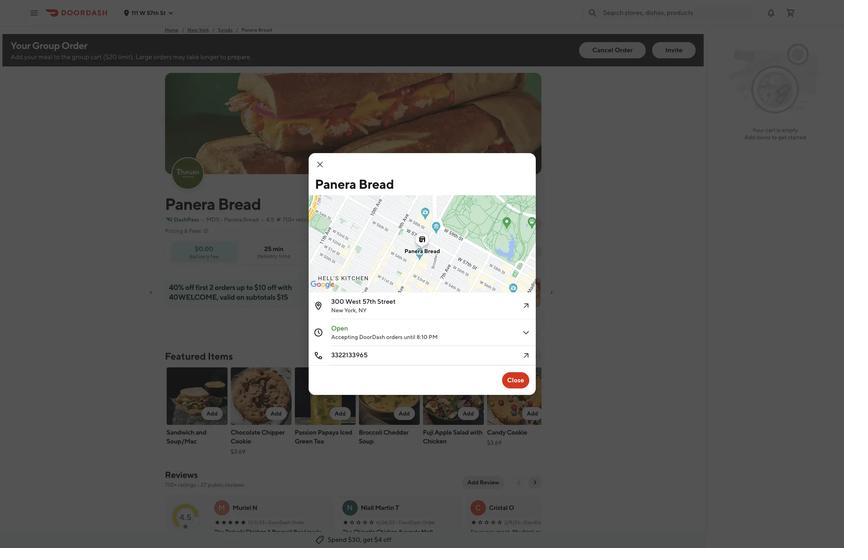 Task type: locate. For each thing, give the bounding box(es) containing it.
your up 'your'
[[11, 40, 30, 51]]

0 horizontal spatial /
[[182, 27, 184, 33]]

2 horizontal spatial min
[[521, 252, 529, 258]]

empty
[[782, 127, 798, 133]]

0 horizontal spatial 25
[[264, 245, 272, 253]]

broccoli
[[359, 429, 382, 437], [272, 529, 292, 536]]

57th inside the '300 west 57th street new york, ny'
[[362, 298, 376, 306]]

take
[[186, 53, 199, 61]]

previous image
[[515, 480, 522, 486]]

click item image
[[521, 301, 531, 311], [521, 328, 531, 338], [521, 351, 531, 361]]

muriel
[[233, 505, 251, 512]]

/ right york
[[212, 27, 215, 33]]

1 vertical spatial click item image
[[521, 328, 531, 338]]

1 vertical spatial orders
[[215, 284, 235, 292]]

delivery inside $0.00 delivery fee
[[189, 253, 210, 260]]

with
[[278, 284, 292, 292], [470, 429, 483, 437]]

off right the $10 in the bottom left of the page
[[267, 284, 276, 292]]

your up 'items'
[[752, 127, 764, 133]]

2 horizontal spatial off
[[383, 537, 391, 544]]

2 add button from the left
[[266, 408, 287, 421]]

orders up "valid"
[[215, 284, 235, 292]]

/ right home at the left top
[[182, 27, 184, 33]]

chicken down 'fuji'
[[423, 438, 447, 446]]

0 vertical spatial &
[[184, 228, 188, 234]]

1 horizontal spatial 710+
[[283, 217, 295, 223]]

0 vertical spatial orders
[[153, 53, 172, 61]]

25 left time
[[264, 245, 272, 253]]

your inside your group order add your meal to the group cart ($20 limit). large orders may take longer to prepare.
[[11, 40, 30, 51]]

710+
[[283, 217, 295, 223], [165, 482, 177, 489]]

1 horizontal spatial new
[[331, 307, 343, 314]]

0 horizontal spatial with
[[278, 284, 292, 292]]

panera bread dialog
[[229, 153, 540, 395]]

orders left may
[[153, 53, 172, 61]]

bread
[[258, 27, 272, 33], [359, 176, 394, 192], [218, 195, 261, 214], [243, 217, 259, 223], [424, 248, 440, 255], [424, 248, 440, 255]]

1 vertical spatial $3.69
[[231, 449, 245, 455]]

off
[[185, 284, 194, 292], [267, 284, 276, 292], [383, 537, 391, 544]]

1 horizontal spatial 4.5
[[266, 217, 274, 223]]

min
[[273, 245, 283, 253], [482, 252, 490, 258], [521, 252, 529, 258]]

to
[[54, 53, 60, 61], [220, 53, 226, 61], [772, 134, 777, 141], [246, 284, 253, 292]]

chicken for n
[[376, 529, 397, 536]]

mds - panera bread
[[206, 217, 259, 223]]

$3.69 inside chocolate chipper cookie $3.69
[[231, 449, 245, 455]]

pricing
[[165, 228, 183, 234]]

2 horizontal spatial chicken
[[423, 438, 447, 446]]

get inside your cart is empty add items to get started
[[778, 134, 787, 141]]

public
[[208, 482, 224, 489]]

0 horizontal spatial delivery
[[189, 253, 210, 260]]

• doordash order up avocado
[[396, 520, 435, 526]]

1 vertical spatial 4.5
[[179, 513, 191, 522]]

chicken down 6/24/23
[[376, 529, 397, 536]]

2 / from the left
[[212, 27, 215, 33]]

new inside the '300 west 57th street new york, ny'
[[331, 307, 343, 314]]

next image
[[532, 480, 538, 486]]

started
[[788, 134, 806, 141]]

add button for sandwich and soup/mac
[[202, 408, 222, 421]]

delivery 25 min
[[472, 245, 494, 258]]

0 vertical spatial get
[[778, 134, 787, 141]]

4.5
[[266, 217, 274, 223], [179, 513, 191, 522]]

valid
[[220, 293, 235, 302]]

add button for fuji apple salad with chicken
[[458, 408, 479, 421]]

2 • doordash order from the left
[[396, 520, 435, 526]]

1 • doordash order from the left
[[265, 520, 305, 526]]

$3.69 inside candy cookie $3.69
[[487, 440, 502, 447]]

chicken down '11/3/23'
[[246, 529, 266, 536]]

1 / from the left
[[182, 27, 184, 33]]

• doordash order up the 'bowl'
[[265, 520, 305, 526]]

0 horizontal spatial • doordash order
[[265, 520, 305, 526]]

1 horizontal spatial 25
[[475, 252, 481, 258]]

6/24/23
[[376, 520, 395, 526]]

to for first
[[246, 284, 253, 292]]

pickup
[[513, 245, 532, 252]]

doordash up avocado
[[399, 520, 421, 526]]

and
[[196, 429, 206, 437]]

• left 27
[[197, 482, 199, 489]]

to down is
[[772, 134, 777, 141]]

& left the 'bowl'
[[267, 529, 271, 536]]

3 add button from the left
[[330, 408, 351, 421]]

broccoli inside button
[[272, 529, 292, 536]]

1 vertical spatial new
[[331, 307, 343, 314]]

1 vertical spatial 710+
[[165, 482, 177, 489]]

your
[[24, 53, 37, 61]]

$4
[[374, 537, 382, 544]]

0 horizontal spatial new
[[187, 27, 198, 33]]

0.3
[[321, 217, 329, 223]]

0 horizontal spatial orders
[[153, 53, 172, 61]]

2 horizontal spatial • doordash order
[[521, 520, 560, 526]]

to for is
[[772, 134, 777, 141]]

($20
[[103, 53, 117, 61]]

n right the muriel
[[252, 505, 257, 512]]

add button up candy cookie $3.69
[[522, 408, 543, 421]]

1 horizontal spatial /
[[212, 27, 215, 33]]

chipper
[[261, 429, 285, 437]]

710+ inside reviews 710+ ratings • 27 public reviews
[[165, 482, 177, 489]]

next button of carousel image
[[532, 353, 538, 360]]

delivery
[[472, 245, 494, 252]]

1 vertical spatial 57th
[[362, 298, 376, 306]]

0 vertical spatial $3.69
[[487, 440, 502, 447]]

new down 300 at left
[[331, 307, 343, 314]]

0 vertical spatial broccoli
[[359, 429, 382, 437]]

&
[[184, 228, 188, 234], [267, 529, 271, 536]]

add button for chocolate chipper cookie
[[266, 408, 287, 421]]

1 vertical spatial cookie
[[231, 438, 251, 446]]

2 vertical spatial orders
[[386, 334, 403, 341]]

fuji
[[423, 429, 433, 437]]

& left the fees
[[184, 228, 188, 234]]

candy cookie image
[[487, 368, 548, 425]]

your
[[11, 40, 30, 51], [752, 127, 764, 133]]

3 / from the left
[[236, 27, 238, 33]]

None radio
[[462, 244, 503, 260], [499, 244, 541, 260], [462, 244, 503, 260], [499, 244, 541, 260]]

0 horizontal spatial cookie
[[231, 438, 251, 446]]

to right up
[[246, 284, 253, 292]]

57th left st
[[147, 10, 159, 16]]

1 delivery from the left
[[257, 253, 278, 260]]

open
[[331, 325, 348, 333]]

to inside 40% off first 2 orders up to $10 off with 40welcome, valid on subtotals $15
[[246, 284, 253, 292]]

0 horizontal spatial ratings
[[178, 482, 196, 489]]

broccoli left the 'bowl'
[[272, 529, 292, 536]]

1 vertical spatial ratings
[[178, 482, 196, 489]]

1 horizontal spatial your
[[752, 127, 764, 133]]

0 horizontal spatial $3.69
[[231, 449, 245, 455]]

1 horizontal spatial broccoli
[[359, 429, 382, 437]]

chocolate
[[231, 429, 260, 437]]

• left mds
[[202, 217, 204, 223]]

1 horizontal spatial orders
[[215, 284, 235, 292]]

add button
[[202, 408, 222, 421], [266, 408, 287, 421], [330, 408, 351, 421], [394, 408, 415, 421], [458, 408, 479, 421], [522, 408, 543, 421]]

add button up salad
[[458, 408, 479, 421]]

open accepting doordash orders until 8:10 pm
[[331, 325, 438, 341]]

cart left is
[[765, 127, 776, 133]]

4 add button from the left
[[394, 408, 415, 421]]

0 vertical spatial 57th
[[147, 10, 159, 16]]

your cart is empty add items to get started
[[744, 127, 806, 141]]

cookie down chocolate
[[231, 438, 251, 446]]

off up 40welcome,
[[185, 284, 194, 292]]

0 vertical spatial click item image
[[521, 301, 531, 311]]

1 vertical spatial broccoli
[[272, 529, 292, 536]]

ratings down reviews
[[178, 482, 196, 489]]

dashpass
[[174, 217, 199, 223]]

add review
[[467, 480, 499, 486]]

1 horizontal spatial ratings
[[296, 217, 313, 223]]

broccoli up soup
[[359, 429, 382, 437]]

• doordash order for n
[[396, 520, 435, 526]]

add for broccoli cheddar soup
[[399, 411, 410, 417]]

melt
[[421, 529, 433, 536]]

1 click item image from the top
[[521, 301, 531, 311]]

57th up ny at the left of page
[[362, 298, 376, 306]]

57th
[[147, 10, 159, 16], [362, 298, 376, 306]]

• doordash order
[[265, 520, 305, 526], [396, 520, 435, 526], [521, 520, 560, 526]]

0 horizontal spatial 4.5
[[179, 513, 191, 522]]

with up $15
[[278, 284, 292, 292]]

to left the
[[54, 53, 60, 61]]

broccoli cheddar soup image
[[359, 368, 420, 425]]

add review button
[[462, 477, 504, 490]]

powered by google image
[[310, 281, 334, 289]]

min inside delivery 25 min
[[482, 252, 490, 258]]

add button up chipper
[[266, 408, 287, 421]]

add button for broccoli cheddar soup
[[394, 408, 415, 421]]

min left 18
[[482, 252, 490, 258]]

ratings left 0.3
[[296, 217, 313, 223]]

25 inside delivery 25 min
[[475, 252, 481, 258]]

order methods option group
[[462, 244, 541, 260]]

2 click item image from the top
[[521, 328, 531, 338]]

pricing & fees button
[[165, 227, 209, 235]]

spend
[[328, 537, 347, 544]]

add
[[11, 53, 23, 61], [744, 134, 755, 141], [206, 411, 218, 417], [270, 411, 282, 417], [335, 411, 346, 417], [399, 411, 410, 417], [463, 411, 474, 417], [527, 411, 538, 417], [467, 480, 479, 486]]

passion papaya iced green tea
[[295, 429, 352, 446]]

1 add button from the left
[[202, 408, 222, 421]]

25 right saved
[[475, 252, 481, 258]]

2 horizontal spatial /
[[236, 27, 238, 33]]

0 horizontal spatial off
[[185, 284, 194, 292]]

3 • doordash order from the left
[[521, 520, 560, 526]]

order
[[61, 40, 87, 51], [615, 46, 633, 54], [292, 520, 305, 526], [422, 520, 435, 526], [547, 520, 560, 526]]

accepting
[[331, 334, 358, 341]]

0 vertical spatial with
[[278, 284, 292, 292]]

n left niall
[[347, 504, 353, 513]]

doordash right 2/8/23
[[524, 520, 546, 526]]

0 horizontal spatial 57th
[[147, 10, 159, 16]]

add button up iced
[[330, 408, 351, 421]]

0 horizontal spatial your
[[11, 40, 30, 51]]

cookie
[[507, 429, 527, 437], [231, 438, 251, 446]]

710+ up 25 min delivery time
[[283, 217, 295, 223]]

• doordash order right 2/8/23
[[521, 520, 560, 526]]

1 horizontal spatial with
[[470, 429, 483, 437]]

710+ ratings •
[[283, 217, 318, 223]]

1 horizontal spatial chicken
[[376, 529, 397, 536]]

doordash right accepting
[[359, 334, 385, 341]]

until
[[404, 334, 415, 341]]

2/8/23
[[504, 520, 520, 526]]

111
[[131, 10, 138, 16]]

18
[[515, 252, 520, 258]]

stars
[[185, 538, 195, 544]]

-
[[220, 217, 223, 223]]

1 vertical spatial with
[[470, 429, 483, 437]]

6 add button from the left
[[522, 408, 543, 421]]

get down the chipotle
[[363, 537, 373, 544]]

large
[[135, 53, 152, 61]]

more info button
[[498, 218, 541, 231]]

add button up and at the bottom
[[202, 408, 222, 421]]

1 vertical spatial &
[[267, 529, 271, 536]]

min right 18
[[521, 252, 529, 258]]

4.5 up of 5 stars
[[179, 513, 191, 522]]

$3.69 down candy
[[487, 440, 502, 447]]

25 inside 25 min delivery time
[[264, 245, 272, 253]]

add for chocolate chipper cookie
[[270, 411, 282, 417]]

street
[[377, 298, 396, 306]]

may
[[173, 53, 185, 61]]

1 horizontal spatial • doordash order
[[396, 520, 435, 526]]

cart inside your cart is empty add items to get started
[[765, 127, 776, 133]]

/ right salads
[[236, 27, 238, 33]]

min down 710+ ratings •
[[273, 245, 283, 253]]

0 horizontal spatial 710+
[[165, 482, 177, 489]]

niall martin t
[[361, 505, 399, 512]]

o
[[509, 505, 514, 512]]

1 horizontal spatial $3.69
[[487, 440, 502, 447]]

cookie right candy
[[507, 429, 527, 437]]

doordash up teriyaki chicken & broccoli bowl
[[268, 520, 291, 526]]

order for n
[[422, 520, 435, 526]]

off right $4
[[383, 537, 391, 544]]

1 horizontal spatial delivery
[[257, 253, 278, 260]]

0 vertical spatial cart
[[91, 53, 102, 61]]

get down is
[[778, 134, 787, 141]]

1 vertical spatial cart
[[765, 127, 776, 133]]

to inside your cart is empty add items to get started
[[772, 134, 777, 141]]

w
[[139, 10, 146, 16]]

more
[[511, 221, 525, 228]]

1 horizontal spatial 57th
[[362, 298, 376, 306]]

1 horizontal spatial min
[[482, 252, 490, 258]]

1 horizontal spatial n
[[347, 504, 353, 513]]

1 horizontal spatial get
[[778, 134, 787, 141]]

cart left ($20
[[91, 53, 102, 61]]

0 horizontal spatial min
[[273, 245, 283, 253]]

passion
[[295, 429, 317, 437]]

2 horizontal spatial orders
[[386, 334, 403, 341]]

orders left until
[[386, 334, 403, 341]]

with inside fuji apple salad with chicken
[[470, 429, 483, 437]]

11/3/23
[[248, 520, 264, 526]]

chicken
[[423, 438, 447, 446], [246, 529, 266, 536], [376, 529, 397, 536]]

• right mi on the top left of the page
[[339, 217, 342, 223]]

0 vertical spatial new
[[187, 27, 198, 33]]

0 horizontal spatial chicken
[[246, 529, 266, 536]]

add for candy cookie
[[527, 411, 538, 417]]

57th for w
[[147, 10, 159, 16]]

new left york
[[187, 27, 198, 33]]

2 delivery from the left
[[189, 253, 210, 260]]

4.5 left 710+ ratings •
[[266, 217, 274, 223]]

add button up cheddar
[[394, 408, 415, 421]]

cristal
[[489, 505, 508, 512]]

prepare.
[[227, 53, 252, 61]]

cancel order
[[592, 46, 633, 54]]

1 horizontal spatial cookie
[[507, 429, 527, 437]]

fuji apple salad with chicken image
[[423, 368, 484, 425]]

0 vertical spatial cookie
[[507, 429, 527, 437]]

0 horizontal spatial cart
[[91, 53, 102, 61]]

panera bread image
[[165, 73, 541, 174], [172, 158, 203, 189]]

doordash
[[359, 334, 385, 341], [268, 520, 291, 526], [399, 520, 421, 526], [524, 520, 546, 526]]

•
[[202, 217, 204, 223], [261, 217, 264, 223], [316, 217, 318, 223], [339, 217, 342, 223], [197, 482, 199, 489], [265, 520, 267, 526], [396, 520, 398, 526], [521, 520, 523, 526]]

5 add button from the left
[[458, 408, 479, 421]]

0.3 mi • $$
[[321, 217, 351, 223]]

with right salad
[[470, 429, 483, 437]]

sandwich and soup/mac image
[[166, 368, 227, 425]]

1 horizontal spatial cart
[[765, 127, 776, 133]]

$3.69 down chocolate
[[231, 449, 245, 455]]

$3.69
[[487, 440, 502, 447], [231, 449, 245, 455]]

710+ down reviews link
[[165, 482, 177, 489]]

2 vertical spatial click item image
[[521, 351, 531, 361]]

delivery left time
[[257, 253, 278, 260]]

0 horizontal spatial broccoli
[[272, 529, 292, 536]]

click item image for street
[[521, 301, 531, 311]]

your inside your cart is empty add items to get started
[[752, 127, 764, 133]]

0 vertical spatial your
[[11, 40, 30, 51]]

orders inside 40% off first 2 orders up to $10 off with 40welcome, valid on subtotals $15
[[215, 284, 235, 292]]

doordash for n
[[399, 520, 421, 526]]

reviews link
[[165, 470, 198, 481]]

longer
[[200, 53, 219, 61]]

delivery down $0.00
[[189, 253, 210, 260]]

featured
[[165, 351, 206, 362]]

1 vertical spatial get
[[363, 537, 373, 544]]

min inside pickup 18 min
[[521, 252, 529, 258]]

0 horizontal spatial &
[[184, 228, 188, 234]]

soup
[[359, 438, 374, 446]]

1 vertical spatial your
[[752, 127, 764, 133]]



Task type: vqa. For each thing, say whether or not it's contained in the screenshot.
$10
yes



Task type: describe. For each thing, give the bounding box(es) containing it.
is
[[777, 127, 781, 133]]

your for cart
[[752, 127, 764, 133]]

map region
[[229, 173, 540, 381]]

57th for west
[[362, 298, 376, 306]]

pm
[[429, 334, 438, 341]]

• right mds - panera bread
[[261, 217, 264, 223]]

fees
[[189, 228, 201, 234]]

add inside your group order add your meal to the group cart ($20 limit). large orders may take longer to prepare.
[[11, 53, 23, 61]]

broccoli inside broccoli cheddar soup
[[359, 429, 382, 437]]

your for group
[[11, 40, 30, 51]]

york,
[[344, 307, 357, 314]]

sandwich
[[166, 429, 194, 437]]

close button
[[502, 373, 529, 389]]

orders inside your group order add your meal to the group cart ($20 limit). large orders may take longer to prepare.
[[153, 53, 172, 61]]

add inside your cart is empty add items to get started
[[744, 134, 755, 141]]

broccoli cheddar soup
[[359, 429, 409, 446]]

papaya
[[318, 429, 339, 437]]

invite
[[665, 46, 683, 54]]

$0.00
[[195, 245, 213, 253]]

subtotals
[[246, 293, 275, 302]]

home / new york / salads / panera bread
[[165, 27, 272, 33]]

• doordash order for c
[[521, 520, 560, 526]]

order inside your group order add your meal to the group cart ($20 limit). large orders may take longer to prepare.
[[61, 40, 87, 51]]

mds
[[206, 217, 219, 223]]

• up teriyaki chicken & broccoli bowl
[[265, 520, 267, 526]]

salads
[[218, 27, 233, 33]]

first
[[195, 284, 208, 292]]

saved
[[434, 249, 451, 255]]

doordash for c
[[524, 520, 546, 526]]

• doordash order for m
[[265, 520, 305, 526]]

review
[[480, 480, 499, 486]]

of
[[176, 538, 180, 544]]

reviews 710+ ratings • 27 public reviews
[[165, 470, 244, 489]]

cancel
[[592, 46, 613, 54]]

300
[[331, 298, 344, 306]]

spend $30, get $4 off
[[328, 537, 391, 544]]

cancel order button
[[579, 42, 646, 58]]

$$
[[344, 217, 351, 223]]

cookie inside candy cookie $3.69
[[507, 429, 527, 437]]

• inside reviews 710+ ratings • 27 public reviews
[[197, 482, 199, 489]]

111 w 57th st button
[[123, 10, 174, 16]]

chicken inside fuji apple salad with chicken
[[423, 438, 447, 446]]

chicken for m
[[246, 529, 266, 536]]

items
[[757, 134, 771, 141]]

group
[[32, 40, 60, 51]]

300 west 57th street new york, ny
[[331, 298, 396, 314]]

doordash inside open accepting doordash orders until 8:10 pm
[[359, 334, 385, 341]]

pricing & fees
[[165, 228, 201, 234]]

add button for candy cookie
[[522, 408, 543, 421]]

t
[[395, 505, 399, 512]]

doordash for m
[[268, 520, 291, 526]]

1 horizontal spatial off
[[267, 284, 276, 292]]

chipotle chicken avocado melt button
[[353, 529, 433, 537]]

candy cookie $3.69
[[487, 429, 527, 447]]

close panera bread image
[[315, 160, 325, 170]]

click item image for orders
[[521, 328, 531, 338]]

with inside 40% off first 2 orders up to $10 off with 40welcome, valid on subtotals $15
[[278, 284, 292, 292]]

to for order
[[54, 53, 60, 61]]

featured items heading
[[165, 350, 233, 363]]

tea
[[314, 438, 324, 446]]

to right longer
[[220, 53, 226, 61]]

delivery inside 25 min delivery time
[[257, 253, 278, 260]]

saved button
[[418, 244, 456, 260]]

on
[[236, 293, 244, 302]]

avocado
[[398, 529, 420, 536]]

3322133965
[[331, 352, 368, 359]]

select promotional banner element
[[335, 307, 371, 322]]

$0.00 delivery fee
[[189, 245, 219, 260]]

teriyaki
[[225, 529, 245, 536]]

featured items
[[165, 351, 233, 362]]

pickup 18 min
[[513, 245, 532, 258]]

chipotle
[[353, 529, 375, 536]]

$15
[[277, 293, 288, 302]]

open menu image
[[29, 8, 39, 18]]

3 click item image from the top
[[521, 351, 531, 361]]

order for m
[[292, 520, 305, 526]]

• left 0.3
[[316, 217, 318, 223]]

40%
[[169, 284, 184, 292]]

min inside 25 min delivery time
[[273, 245, 283, 253]]

chocolate chipper cookie $3.69
[[231, 429, 285, 455]]

• right 2/8/23
[[521, 520, 523, 526]]

• up chipotle chicken avocado melt
[[396, 520, 398, 526]]

c
[[475, 504, 481, 513]]

add for sandwich and soup/mac
[[206, 411, 218, 417]]

0 vertical spatial ratings
[[296, 217, 313, 223]]

home link
[[165, 26, 179, 34]]

0 items, open order cart image
[[786, 8, 795, 18]]

iced
[[340, 429, 352, 437]]

1 horizontal spatial &
[[267, 529, 271, 536]]

items
[[208, 351, 233, 362]]

chocolate chipper cookie image
[[231, 368, 291, 425]]

add for fuji apple salad with chicken
[[463, 411, 474, 417]]

teriyaki chicken & broccoli bowl
[[225, 529, 306, 536]]

0 horizontal spatial get
[[363, 537, 373, 544]]

new york link
[[187, 26, 209, 34]]

candy
[[487, 429, 506, 437]]

orders inside open accepting doordash orders until 8:10 pm
[[386, 334, 403, 341]]

york
[[199, 27, 209, 33]]

of 5 stars
[[176, 538, 195, 544]]

salads link
[[218, 26, 233, 34]]

invite button
[[652, 42, 696, 58]]

add button for passion papaya iced green tea
[[330, 408, 351, 421]]

teriyaki chicken & broccoli bowl button
[[225, 529, 306, 537]]

info
[[526, 221, 536, 228]]

time
[[279, 253, 290, 260]]

0 horizontal spatial n
[[252, 505, 257, 512]]

meal
[[38, 53, 53, 61]]

the
[[61, 53, 71, 61]]

ny
[[358, 307, 367, 314]]

5
[[181, 538, 184, 544]]

dashpass •
[[174, 217, 204, 223]]

niall
[[361, 505, 374, 512]]

order for c
[[547, 520, 560, 526]]

min for delivery
[[482, 252, 490, 258]]

ratings inside reviews 710+ ratings • 27 public reviews
[[178, 482, 196, 489]]

$10
[[254, 284, 266, 292]]

salad
[[453, 429, 469, 437]]

0 vertical spatial 4.5
[[266, 217, 274, 223]]

muriel n
[[233, 505, 257, 512]]

cristal o
[[489, 505, 514, 512]]

st
[[160, 10, 166, 16]]

passion papaya iced green tea image
[[295, 368, 356, 425]]

order inside button
[[615, 46, 633, 54]]

0 vertical spatial 710+
[[283, 217, 295, 223]]

min for pickup
[[521, 252, 529, 258]]

2
[[209, 284, 213, 292]]

green
[[295, 438, 313, 446]]

limit).
[[118, 53, 134, 61]]

mi
[[330, 217, 337, 223]]

add for passion papaya iced green tea
[[335, 411, 346, 417]]

notification bell image
[[766, 8, 776, 18]]

cart inside your group order add your meal to the group cart ($20 limit). large orders may take longer to prepare.
[[91, 53, 102, 61]]

up
[[236, 284, 245, 292]]

cookie inside chocolate chipper cookie $3.69
[[231, 438, 251, 446]]



